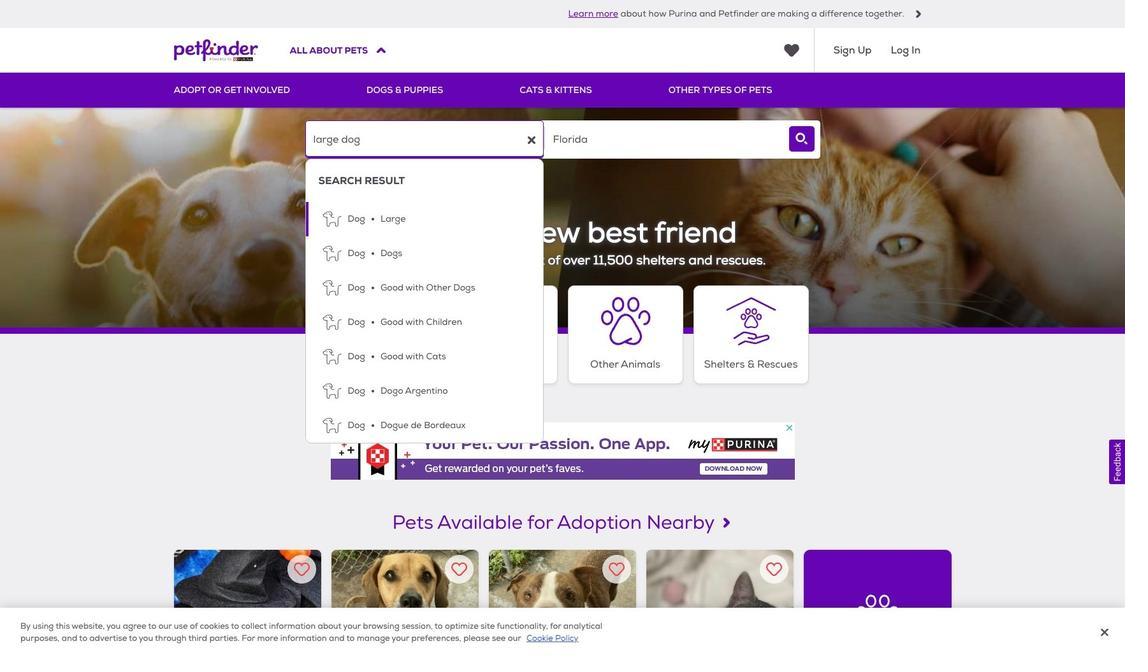 Task type: vqa. For each thing, say whether or not it's contained in the screenshot.
Browse Cats image
no



Task type: locate. For each thing, give the bounding box(es) containing it.
favorite 55103505 available 1 19 image
[[451, 561, 467, 577]]

primary element
[[174, 73, 951, 108]]

advertisement element
[[331, 422, 795, 480]]

privacy alert dialog
[[0, 608, 1125, 660]]

tuna, adoptable, young female domestic short hair, in crystal river, fl. image
[[174, 550, 321, 660]]

carmella, adoptable, baby female tabby & domestic short hair, in brooksville, fl. image
[[646, 550, 794, 660]]

Search Terrier, Kitten, etc. text field
[[305, 120, 543, 159]]



Task type: describe. For each thing, give the bounding box(es) containing it.
favorite leather image
[[609, 561, 625, 577]]

favorite carmella image
[[766, 561, 782, 577]]

favorite tuna image
[[294, 561, 310, 577]]

leather, adoptable, adult male american staffordshire terrier, in inverness, fl. image
[[489, 550, 636, 660]]

9c2b2 image
[[914, 10, 922, 18]]

animal search suggestions list box
[[305, 159, 543, 444]]

55103505 available 1 19, adoptable, adult female mixed breed, in inverness, fl. image
[[331, 550, 479, 660]]

Enter City, State, or ZIP text field
[[545, 120, 783, 159]]

petfinder logo image
[[174, 28, 258, 73]]



